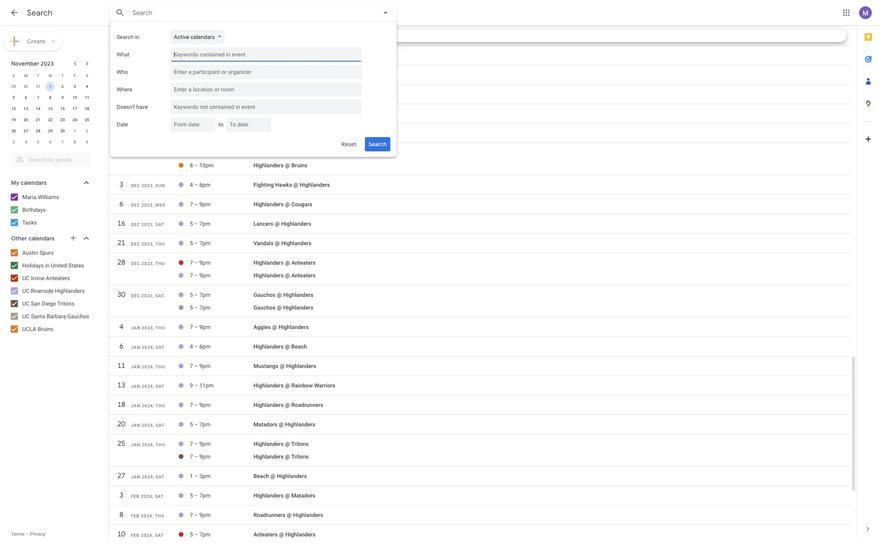 Task type: describe. For each thing, give the bounding box(es) containing it.
where
[[117, 86, 132, 93]]

highlanders @ anteaters for 7 – 9pm cell inside 28 row
[[254, 260, 316, 266]]

7 for 7 – 9pm cell for 6
[[190, 201, 193, 208]]

highlanders inside other calendars list
[[55, 288, 85, 295]]

22 link
[[114, 107, 129, 121]]

12 for the '12' link
[[117, 51, 125, 60]]

dec 2023 , sat for 30
[[131, 294, 164, 299]]

united
[[51, 263, 67, 269]]

1 – 3pm cell
[[190, 470, 254, 483]]

dec 2023 , thu for 28
[[131, 261, 165, 267]]

6 up 16 link
[[119, 200, 123, 209]]

uc riverside highlanders
[[22, 288, 85, 295]]

26 for 26 element
[[11, 129, 16, 133]]

1 t from the left
[[37, 73, 39, 78]]

30 inside "october 30" element
[[24, 84, 28, 89]]

flames @ highlanders button
[[254, 130, 310, 137]]

row containing 12
[[8, 103, 93, 115]]

21 for 9
[[117, 90, 125, 99]]

highlanders inside 22 row
[[254, 111, 284, 117]]

dec 2023 , sat for 16
[[131, 222, 164, 228]]

flames
[[254, 130, 272, 137]]

highlanders @ phoenix button
[[254, 91, 312, 98]]

december 7 element
[[58, 138, 67, 147]]

active
[[174, 34, 189, 40]]

highlanders @ phoenix
[[254, 91, 312, 98]]

w
[[49, 73, 52, 78]]

october 29 element
[[9, 82, 18, 92]]

thu for 21
[[155, 242, 165, 247]]

highlanders inside 16 row
[[281, 221, 311, 227]]

highlanders inside 18 row
[[254, 402, 284, 409]]

12 for 12 "element"
[[11, 107, 16, 111]]

2 10 row from the top
[[109, 528, 851, 541]]

warriors
[[314, 383, 335, 389]]

2024 for 25
[[142, 443, 153, 448]]

october 30 element
[[21, 82, 31, 92]]

11pm
[[199, 383, 214, 389]]

highlanders inside '26' 'row'
[[279, 130, 310, 137]]

@ for highlanders @ bruins cell
[[285, 150, 290, 156]]

lancers @ highlanders
[[254, 221, 311, 227]]

sat for 3
[[155, 495, 164, 500]]

3 link for 5 – 7pm
[[114, 489, 129, 503]]

21 link for 5 – 7pm
[[114, 236, 129, 251]]

@ for the highlanders @ bruins button on the left of the page
[[285, 162, 290, 169]]

sat for 16
[[155, 222, 164, 228]]

december 3 element
[[9, 138, 18, 147]]

4 inside the 6 row
[[190, 344, 193, 350]]

gauchos inside other calendars list
[[67, 314, 89, 320]]

rainbow
[[291, 383, 313, 389]]

december 1 element
[[70, 127, 80, 136]]

f
[[74, 73, 76, 78]]

uc san diego tritons
[[22, 301, 74, 307]]

3 left the 'dec 2023 , sun'
[[119, 180, 123, 189]]

9 – 11pm cell
[[190, 380, 254, 392]]

8 row
[[109, 509, 851, 527]]

uc irvine anteaters
[[22, 275, 70, 282]]

highlanders @ bruins for highlanders @ bruins cell
[[254, 150, 307, 156]]

jan 2024 , sat for 27
[[131, 475, 165, 480]]

21 link for 9 – 11am
[[114, 87, 129, 101]]

feb 2024 , thu
[[131, 514, 164, 519]]

6 down "october 30" element on the top left of the page
[[25, 96, 27, 100]]

@ for second 'gauchos @ highlanders' button from the top
[[277, 305, 282, 311]]

fighting hawks @ highlanders
[[254, 182, 330, 188]]

6 – 8pm
[[190, 111, 211, 117]]

13 row
[[109, 379, 851, 397]]

tasks
[[22, 220, 37, 226]]

Search for people text field
[[16, 153, 86, 167]]

in for holidays
[[45, 263, 50, 269]]

highlanders @ matadors button
[[254, 493, 315, 499]]

holidays
[[22, 263, 44, 269]]

3 nov from the top
[[131, 151, 141, 156]]

13 link
[[114, 379, 129, 393]]

bruins inside other calendars list
[[38, 326, 53, 333]]

highlanders inside 25 row
[[254, 441, 284, 448]]

7pm for 10
[[199, 532, 211, 538]]

my calendars button
[[2, 177, 99, 189]]

highlanders @ bruins button
[[254, 162, 307, 169]]

to
[[219, 121, 223, 128]]

active calendars
[[174, 34, 215, 40]]

row containing 3
[[8, 137, 93, 148]]

23 element
[[58, 115, 67, 125]]

@ for the highlanders @ phoenix button
[[285, 91, 290, 98]]

9 for december 9 element
[[86, 140, 88, 144]]

1 vertical spatial matadors
[[291, 493, 315, 499]]

irvine
[[31, 275, 44, 282]]

terms link
[[11, 532, 25, 538]]

diego
[[42, 301, 56, 307]]

4 – 6pm cell for 6
[[190, 341, 254, 353]]

flames @ highlanders
[[254, 130, 310, 137]]

22 element
[[46, 115, 55, 125]]

8 – 10pm cell for highlanders @ bruins cell
[[190, 146, 254, 159]]

7 – 9pm cell for 8
[[190, 509, 254, 522]]

highlanders @ bobcats
[[254, 111, 312, 117]]

30 down 26 "link"
[[117, 148, 125, 157]]

december 4 element
[[21, 138, 31, 147]]

cell inside 10 row
[[254, 29, 847, 42]]

search in
[[117, 34, 140, 40]]

7 – 9pm cell for 4
[[190, 321, 254, 334]]

20 row
[[109, 418, 851, 436]]

25 element
[[82, 115, 92, 125]]

1 s from the left
[[12, 73, 15, 78]]

– for roadrunners @ highlanders button
[[194, 513, 198, 519]]

highlanders inside 27 row
[[277, 474, 307, 480]]

29 element
[[46, 127, 55, 136]]

@ for aggies @ highlanders button
[[272, 324, 277, 331]]

search options image
[[378, 5, 394, 21]]

15 element
[[46, 104, 55, 114]]

states
[[68, 263, 84, 269]]

aggies @ highlanders
[[254, 324, 309, 331]]

4 row
[[109, 320, 851, 339]]

9 up 16 element
[[61, 96, 64, 100]]

@ for roadrunners @ highlanders button
[[287, 513, 292, 519]]

anteaters inside 28 row
[[291, 260, 316, 266]]

7 for 7 – 9pm cell inside 28 row
[[190, 260, 193, 266]]

19
[[11, 118, 16, 122]]

row containing 19
[[8, 115, 93, 126]]

8 – 10pm cell for 1st 30 row group from the top of the page
[[190, 159, 254, 172]]

, for vandals @ highlanders
[[153, 242, 154, 247]]

Search text field
[[133, 9, 359, 17]]

5 5 – 7pm from the top
[[190, 305, 211, 311]]

highlanders inside 20 row
[[285, 422, 315, 428]]

12 link
[[114, 48, 129, 62]]

5 for 20
[[190, 422, 193, 428]]

ucla bruins
[[22, 326, 53, 333]]

8pm
[[199, 111, 211, 117]]

2023 inside 16 row
[[141, 222, 153, 228]]

2 3 row from the top
[[109, 489, 851, 507]]

november
[[11, 60, 39, 67]]

aggies @ highlanders button
[[254, 324, 309, 331]]

december 5 element
[[33, 138, 43, 147]]

9 for 9 – 11pm
[[190, 383, 193, 389]]

highlanders inside 28 row
[[254, 260, 284, 266]]

october 31 element
[[33, 82, 43, 92]]

2024 for 6
[[142, 345, 153, 351]]

4 link
[[114, 320, 129, 335]]

9 9pm from the top
[[199, 454, 211, 460]]

nov 2023 , thu
[[131, 151, 166, 156]]

8 link
[[114, 509, 129, 523]]

highlanders @ cougars
[[254, 201, 312, 208]]

terms
[[11, 532, 25, 538]]

30 element
[[58, 127, 67, 136]]

4 7 – 9pm cell from the top
[[190, 269, 254, 282]]

22 row
[[109, 107, 851, 125]]

other calendars button
[[2, 232, 99, 245]]

jan 2024 , sat for 6
[[131, 345, 165, 351]]

highlanders @ tritons for 2nd 7 – 9pm cell from the bottom highlanders @ tritons button
[[254, 454, 309, 460]]

6pm for 6
[[199, 344, 211, 350]]

sat for 27
[[156, 475, 165, 480]]

search for search
[[27, 8, 52, 18]]

highlanders inside highlanders @ bruins cell
[[254, 150, 284, 156]]

7 for 7 – 9pm cell in the 18 row
[[190, 402, 193, 409]]

2 t from the left
[[61, 73, 64, 78]]

, for mustangs @ highlanders
[[153, 365, 154, 370]]

phoenix
[[291, 91, 312, 98]]

, for highlanders @ cougars
[[153, 203, 154, 208]]

birthdays
[[22, 207, 46, 213]]

vandals
[[254, 240, 274, 247]]

, for highlanders @ tritons
[[153, 443, 154, 448]]

highlanders inside 12 row
[[254, 52, 284, 59]]

1 cell
[[44, 81, 56, 92]]

maria
[[22, 194, 36, 201]]

20 element
[[21, 115, 31, 125]]

20 for 20 element
[[24, 118, 28, 122]]

calendars for my calendars
[[21, 179, 47, 187]]

austin spurs
[[22, 250, 54, 256]]

m
[[24, 73, 28, 78]]

6 – 8pm cell
[[190, 107, 254, 120]]

wed
[[155, 203, 166, 208]]

tar
[[291, 72, 299, 78]]

san
[[31, 301, 40, 307]]

21 inside 21 element
[[36, 118, 40, 122]]

4 – 6pm cell for 3
[[190, 179, 254, 191]]

thu for 30
[[156, 151, 166, 156]]

26 link
[[114, 126, 129, 140]]

mustangs @ highlanders button
[[254, 363, 316, 370]]

21 element
[[33, 115, 43, 125]]

highlanders @ pilots button
[[254, 52, 306, 59]]

matadors @ highlanders
[[254, 422, 315, 428]]

beach @ highlanders button
[[254, 474, 307, 480]]

other calendars list
[[2, 247, 99, 336]]

2 21 row from the top
[[109, 236, 851, 255]]

december 6 element
[[46, 138, 55, 147]]

17 for 17 element
[[73, 107, 77, 111]]

6 link for 7 – 9pm
[[114, 197, 129, 212]]

roadrunners inside 18 row
[[291, 402, 323, 409]]

anteaters inside other calendars list
[[46, 275, 70, 282]]

9pm for 25
[[199, 441, 211, 448]]

@ for highlanders @ pilots button
[[285, 52, 290, 59]]

7pm for 16
[[199, 221, 211, 227]]

12 element
[[9, 104, 18, 114]]

9 – 11am
[[190, 91, 214, 98]]

mustangs
[[254, 363, 278, 370]]

16 element
[[58, 104, 67, 114]]

30 down 28 link
[[117, 291, 125, 300]]

2 inside 'row'
[[190, 130, 193, 137]]

25 link
[[114, 437, 129, 452]]

highlanders inside "17" row
[[254, 72, 284, 78]]

– for aggies @ highlanders button
[[194, 324, 198, 331]]

matadors @ highlanders button
[[254, 422, 315, 428]]

1 10 row from the top
[[109, 29, 851, 47]]

2024 for 11
[[142, 365, 153, 370]]

2 30 row group from the top
[[109, 288, 851, 318]]

– for matadors @ highlanders button
[[194, 422, 198, 428]]

highlanders inside 10 row
[[285, 532, 316, 538]]

feb for 8
[[131, 514, 140, 519]]

matadors inside 20 row
[[254, 422, 277, 428]]

sat for 20
[[156, 423, 165, 429]]

jan 2024 , thu for 4
[[131, 326, 165, 331]]

1 21 row from the top
[[109, 87, 851, 105]]

highlanders inside 11 row
[[286, 363, 316, 370]]

18 for 18 element
[[85, 107, 89, 111]]

have
[[136, 104, 148, 110]]

jan for 11
[[131, 365, 140, 370]]

add other calendars image
[[69, 234, 77, 242]]

24
[[73, 118, 77, 122]]

6 inside "december 6" element
[[49, 140, 51, 144]]

– for highlanders @ anteaters button associated with seventh 7 – 9pm cell from the bottom of the page
[[194, 273, 198, 279]]

highlanders inside 8 row
[[293, 513, 323, 519]]

30 row for highlanders @ bruins
[[109, 146, 851, 164]]

uc for uc riverside highlanders
[[22, 288, 30, 295]]

highlanders @ pilots
[[254, 52, 306, 59]]

, for highlanders @ anteaters
[[153, 261, 154, 267]]

7 – 9pm for 6
[[190, 201, 211, 208]]

go back image
[[10, 8, 19, 18]]

– for fighting hawks @ highlanders button
[[194, 182, 198, 188]]

, for highlanders @ rainbow warriors
[[153, 384, 154, 390]]

30 inside 30 element
[[60, 129, 65, 133]]

5 – 7pm for 21
[[190, 240, 211, 247]]

Enter a participant or organizer text field
[[174, 65, 355, 79]]

dec for 6
[[131, 203, 140, 208]]

5 inside "element"
[[37, 140, 39, 144]]

20 for 20 link
[[117, 420, 125, 429]]

3 down 26 element
[[13, 140, 15, 144]]

Enter a location or room text field
[[174, 82, 355, 97]]

highlanders @ anteaters button for seventh 7 – 9pm cell from the bottom of the page
[[254, 273, 316, 279]]

11 element
[[82, 93, 92, 103]]

30 link for 5 – 7pm
[[114, 288, 129, 302]]

1 inside 1 cell
[[49, 84, 51, 89]]

17 element
[[70, 104, 80, 114]]

1 gauchos @ highlanders button from the top
[[254, 292, 313, 298]]

5 5 – 7pm cell from the top
[[190, 302, 254, 314]]

From date text field
[[174, 117, 209, 132]]

2 s from the left
[[86, 73, 88, 78]]

4 9pm from the top
[[199, 273, 211, 279]]

jan for 13
[[131, 384, 140, 390]]

7 for 7 – 9pm cell in 4 row
[[190, 324, 193, 331]]

1 3 row from the top
[[109, 178, 851, 196]]

31
[[36, 84, 40, 89]]

lancers
[[254, 221, 273, 227]]

roadrunners inside 8 row
[[254, 513, 285, 519]]

tritons inside other calendars list
[[57, 301, 74, 307]]



Task type: locate. For each thing, give the bounding box(es) containing it.
18 down 13 link
[[117, 401, 125, 410]]

7 inside the 6 row
[[190, 201, 193, 208]]

30 row down 28 row group
[[109, 288, 851, 306]]

@ for vandals @ highlanders button
[[275, 240, 280, 247]]

row containing 5
[[8, 92, 93, 103]]

@ inside 20 row
[[279, 422, 284, 428]]

28 row group
[[109, 256, 851, 286]]

privacy link
[[30, 532, 45, 538]]

highlanders @ anteaters
[[254, 260, 316, 266], [254, 273, 316, 279]]

2 down 25 element
[[86, 129, 88, 133]]

4 7 – 9pm from the top
[[190, 273, 211, 279]]

highlanders @ tritons button up beach @ highlanders button
[[254, 454, 309, 460]]

10 element
[[70, 93, 80, 103]]

gauchos @ highlanders for 1st 'gauchos @ highlanders' button
[[254, 292, 313, 298]]

29 down 22 element
[[48, 129, 53, 133]]

highlanders @ tar heels
[[254, 72, 315, 78]]

1 30 row from the top
[[109, 146, 851, 164]]

2 6 link from the top
[[114, 340, 129, 354]]

9 7 – 9pm cell from the top
[[190, 451, 254, 464]]

5 inside "17" row
[[190, 72, 193, 78]]

dec 2023 , thu inside 28 row
[[131, 261, 165, 267]]

highlanders @ tritons down matadors @ highlanders
[[254, 441, 309, 448]]

1 vertical spatial 10 row
[[109, 528, 851, 541]]

1 feb 2024 , sat from the top
[[131, 495, 164, 500]]

3 link
[[114, 178, 129, 192], [114, 489, 129, 503]]

12 inside row
[[117, 51, 125, 60]]

20 inside grid
[[24, 118, 28, 122]]

highlanders @ tritons inside 25 row
[[254, 441, 309, 448]]

2 vertical spatial calendars
[[29, 235, 55, 242]]

1 vertical spatial 4 – 6pm cell
[[190, 341, 254, 353]]

highlanders @ bruins cell
[[254, 146, 847, 159]]

0 vertical spatial 4 – 6pm cell
[[190, 179, 254, 191]]

dec 2023 , wed
[[131, 203, 166, 208]]

2024 inside 4 row
[[142, 326, 153, 331]]

1 4pm from the top
[[199, 52, 211, 59]]

29 inside october 29 element
[[11, 84, 16, 89]]

december 2 element
[[82, 127, 92, 136]]

0 vertical spatial 10 link
[[114, 29, 129, 43]]

row containing 26
[[8, 126, 93, 137]]

1 5 – 7pm from the top
[[190, 72, 211, 78]]

3 uc from the top
[[22, 301, 30, 307]]

27 for the "27" link
[[117, 472, 125, 481]]

calendars right active
[[191, 34, 215, 40]]

1 vertical spatial nov
[[131, 93, 141, 98]]

20 down 13 element
[[24, 118, 28, 122]]

2 – 4pm down active calendars
[[190, 52, 211, 59]]

@ inside 28 row
[[285, 260, 290, 266]]

7 for 7 – 9pm cell inside 25 row
[[190, 441, 193, 448]]

3pm
[[199, 474, 211, 480]]

thu right 28 link
[[155, 261, 165, 267]]

thu down wed
[[155, 242, 165, 247]]

@ for 'highlanders @ rainbow warriors' button
[[285, 383, 290, 389]]

@ for flames @ highlanders button
[[273, 130, 278, 137]]

7 – 9pm inside 11 row
[[190, 363, 211, 370]]

2 7 – 9pm from the top
[[190, 201, 211, 208]]

calendars
[[191, 34, 215, 40], [21, 179, 47, 187], [29, 235, 55, 242]]

2 highlanders @ anteaters button from the top
[[254, 273, 316, 279]]

feb
[[131, 495, 140, 500], [131, 514, 140, 519], [131, 534, 140, 539]]

8 5 – 7pm from the top
[[190, 532, 211, 538]]

highlanders @ tritons button for 2nd 7 – 9pm cell from the bottom
[[254, 454, 309, 460]]

terms – privacy
[[11, 532, 45, 538]]

1 vertical spatial bruins
[[291, 162, 307, 169]]

uc for uc santa barbara gauchos
[[22, 314, 30, 320]]

– for the mustangs @ highlanders button
[[194, 363, 198, 370]]

1 highlanders @ anteaters button from the top
[[254, 260, 316, 266]]

5 – 7pm cell inside 16 row
[[190, 218, 254, 230]]

my
[[11, 179, 19, 187]]

jan
[[131, 326, 140, 331], [131, 345, 140, 351], [131, 365, 140, 370], [131, 384, 140, 390], [131, 404, 140, 409], [131, 423, 140, 429], [131, 443, 140, 448], [131, 475, 140, 480]]

2 – 4pm for 26
[[190, 130, 211, 137]]

7 – 9pm cell inside 8 row
[[190, 509, 254, 522]]

@ inside 16 row
[[275, 221, 280, 227]]

1 vertical spatial 28
[[117, 258, 125, 267]]

30 link for 8 – 10pm
[[114, 146, 129, 160]]

november 2023 grid
[[8, 70, 93, 148]]

0 vertical spatial nov
[[131, 34, 141, 39]]

21 down 16 link
[[117, 239, 125, 248]]

0 vertical spatial 4pm
[[199, 52, 211, 59]]

25 row
[[109, 437, 851, 456]]

highlanders @ bruins up the highlanders @ bruins button on the left of the page
[[254, 150, 307, 156]]

8 inside 30 row
[[190, 150, 193, 156]]

williams
[[38, 194, 59, 201]]

2 7pm from the top
[[199, 221, 211, 227]]

t
[[37, 73, 39, 78], [61, 73, 64, 78]]

2 – 4pm cell inside 12 row
[[190, 49, 254, 62]]

highlanders inside 13 row
[[254, 383, 284, 389]]

– inside 11 row
[[194, 363, 198, 370]]

8 – 10pm for 1st 30 row group from the top of the page's 8 – 10pm cell
[[190, 162, 214, 169]]

thu right 4 link
[[156, 326, 165, 331]]

mustangs @ highlanders
[[254, 363, 316, 370]]

jan 2024 , thu right 4 link
[[131, 326, 165, 331]]

23
[[60, 118, 65, 122]]

4 5 – 7pm cell from the top
[[190, 289, 254, 302]]

highlanders @ anteaters for seventh 7 – 9pm cell from the bottom of the page
[[254, 273, 316, 279]]

7 for seventh 7 – 9pm cell from the bottom of the page
[[190, 273, 193, 279]]

– inside 16 row
[[194, 221, 198, 227]]

7 7pm from the top
[[199, 493, 211, 499]]

5 – 7pm cell for 17
[[190, 68, 254, 81]]

2 feb from the top
[[131, 514, 140, 519]]

0 vertical spatial nov 2023
[[131, 34, 153, 39]]

@ inside 8 row
[[287, 513, 292, 519]]

2 3 link from the top
[[114, 489, 129, 503]]

2 – 4pm cell for 26
[[190, 127, 254, 140]]

1 horizontal spatial 13
[[117, 381, 125, 390]]

1 inside the 1 – 3pm cell
[[190, 474, 193, 480]]

tritons up beach @ highlanders button
[[291, 454, 309, 460]]

None search field
[[0, 150, 99, 167]]

6 up "from date" text field
[[190, 111, 193, 117]]

1 2 – 4pm from the top
[[190, 52, 211, 59]]

11 for 11 element
[[85, 96, 89, 100]]

5 7pm from the top
[[199, 305, 211, 311]]

1 row from the top
[[8, 70, 93, 81]]

1 30 link from the top
[[114, 146, 129, 160]]

6 row from the top
[[8, 126, 93, 137]]

1 horizontal spatial 17
[[117, 70, 125, 79]]

beach up highlanders @ matadors on the left of page
[[254, 474, 269, 480]]

1 9pm from the top
[[199, 33, 211, 39]]

3 link down the "27" link
[[114, 489, 129, 503]]

@ inside 25 row
[[285, 441, 290, 448]]

2 21 link from the top
[[114, 236, 129, 251]]

9pm inside 28 row
[[199, 260, 211, 266]]

highlanders @ tritons button down matadors @ highlanders
[[254, 441, 309, 448]]

2 6 row from the top
[[109, 340, 851, 358]]

1 highlanders @ anteaters from the top
[[254, 260, 316, 266]]

highlanders inside 4 row
[[279, 324, 309, 331]]

sat for 6
[[156, 345, 165, 351]]

1 vertical spatial 1
[[74, 129, 76, 133]]

5 – 7pm
[[190, 72, 211, 78], [190, 221, 211, 227], [190, 240, 211, 247], [190, 292, 211, 298], [190, 305, 211, 311], [190, 422, 211, 428], [190, 493, 211, 499], [190, 532, 211, 538]]

dec inside 16 row
[[131, 222, 140, 228]]

s up october 29 element
[[12, 73, 15, 78]]

1 30 row group from the top
[[109, 146, 851, 176]]

beach up the mustangs @ highlanders button
[[291, 344, 307, 350]]

1 horizontal spatial beach
[[291, 344, 307, 350]]

, for highlanders @ beach
[[153, 345, 154, 351]]

highlanders @ bruins
[[254, 150, 307, 156], [254, 162, 307, 169]]

1 vertical spatial 30 link
[[114, 288, 129, 302]]

2 nov 2023 from the top
[[131, 93, 153, 98]]

7 row from the top
[[8, 137, 93, 148]]

gauchos
[[254, 292, 275, 298], [254, 305, 275, 311], [67, 314, 89, 320]]

7 inside 18 row
[[190, 402, 193, 409]]

highlanders @ cougars button
[[254, 201, 312, 208]]

11 inside row
[[117, 362, 125, 371]]

sat inside "3" row
[[155, 495, 164, 500]]

9pm inside the 6 row
[[199, 201, 211, 208]]

10 9pm from the top
[[199, 513, 211, 519]]

1 10 link from the top
[[114, 29, 129, 43]]

row containing s
[[8, 70, 93, 81]]

– for beach @ highlanders button
[[194, 474, 198, 480]]

sat for 10
[[155, 534, 164, 539]]

1 down the w
[[49, 84, 51, 89]]

0 horizontal spatial 13
[[24, 107, 28, 111]]

0 vertical spatial 4 – 6pm
[[190, 182, 211, 188]]

0 vertical spatial bruins
[[291, 150, 307, 156]]

0 vertical spatial 25
[[85, 118, 89, 122]]

30 down 23 element
[[60, 129, 65, 133]]

12 up who
[[117, 51, 125, 60]]

1 vertical spatial 2 – 4pm
[[190, 130, 211, 137]]

7 for 7 – 9pm cell related to 10
[[190, 33, 193, 39]]

Keywords not contained in event text field
[[174, 100, 355, 114]]

11 for 11 link
[[117, 362, 125, 371]]

–
[[194, 33, 198, 39], [194, 52, 198, 59], [194, 72, 198, 78], [194, 91, 198, 98], [194, 111, 198, 117], [194, 130, 198, 137], [194, 150, 198, 156], [194, 162, 198, 169], [194, 182, 198, 188], [194, 201, 198, 208], [194, 221, 198, 227], [194, 240, 198, 247], [194, 260, 198, 266], [194, 273, 198, 279], [194, 292, 198, 298], [194, 305, 198, 311], [194, 324, 198, 331], [194, 344, 198, 350], [194, 363, 198, 370], [194, 383, 198, 389], [194, 402, 198, 409], [194, 422, 198, 428], [194, 441, 198, 448], [194, 454, 198, 460], [194, 474, 198, 480], [194, 493, 198, 499], [194, 513, 198, 519], [26, 532, 29, 538], [194, 532, 198, 538]]

0 vertical spatial dec 2023 , sat
[[131, 222, 164, 228]]

3 feb from the top
[[131, 534, 140, 539]]

10 up 'what'
[[117, 31, 125, 40]]

26 inside row
[[11, 129, 16, 133]]

jan for 6
[[131, 345, 140, 351]]

uc for uc irvine anteaters
[[22, 275, 30, 282]]

1 horizontal spatial roadrunners
[[291, 402, 323, 409]]

1 horizontal spatial 22
[[117, 109, 125, 118]]

25 row group
[[109, 437, 851, 467]]

0 vertical spatial 13
[[24, 107, 28, 111]]

, inside 8 row
[[152, 514, 153, 519]]

6 9pm from the top
[[199, 363, 211, 370]]

7 inside 28 row
[[190, 260, 193, 266]]

1 6pm from the top
[[199, 182, 211, 188]]

17 for 17 link at the top left
[[117, 70, 125, 79]]

30 row group
[[109, 146, 851, 176], [109, 288, 851, 318]]

thu right the 18 link at the bottom of page
[[156, 404, 165, 409]]

– for vandals @ highlanders button
[[194, 240, 198, 247]]

2 vertical spatial nov
[[131, 151, 141, 156]]

0 vertical spatial 3 row
[[109, 178, 851, 196]]

13 up 20 element
[[24, 107, 28, 111]]

0 vertical spatial 6pm
[[199, 182, 211, 188]]

4pm down 8pm at the top of the page
[[199, 130, 211, 137]]

0 vertical spatial matadors
[[254, 422, 277, 428]]

7pm inside 20 row
[[199, 422, 211, 428]]

1 down the 24 element
[[74, 129, 76, 133]]

14 element
[[33, 104, 43, 114]]

Keywords contained in event text field
[[174, 47, 355, 62]]

0 horizontal spatial 20
[[24, 118, 28, 122]]

doesn't
[[117, 104, 135, 110]]

none search field containing search in
[[110, 3, 397, 157]]

in inside other calendars list
[[45, 263, 50, 269]]

2 30 row from the top
[[109, 288, 851, 306]]

s right f
[[86, 73, 88, 78]]

0 vertical spatial 30 row
[[109, 146, 851, 164]]

tab list
[[857, 26, 879, 519]]

6 row
[[109, 197, 851, 216], [109, 340, 851, 358]]

28 element
[[33, 127, 43, 136]]

2 vertical spatial 21
[[117, 239, 125, 248]]

2 highlanders @ tritons from the top
[[254, 454, 309, 460]]

highlanders @ anteaters inside 28 row
[[254, 260, 316, 266]]

2 – 4pm
[[190, 52, 211, 59], [190, 130, 211, 137]]

uc left santa
[[22, 314, 30, 320]]

0 vertical spatial highlanders @ tritons
[[254, 441, 309, 448]]

30 down m
[[24, 84, 28, 89]]

4 dec from the top
[[131, 242, 140, 247]]

1 7pm from the top
[[199, 72, 211, 78]]

18
[[85, 107, 89, 111], [117, 401, 125, 410]]

2 – 4pm cell for 12
[[190, 49, 254, 62]]

22 up date
[[117, 109, 125, 118]]

6 5 – 7pm from the top
[[190, 422, 211, 428]]

3 7pm from the top
[[199, 240, 211, 247]]

4 – 6pm cell
[[190, 179, 254, 191], [190, 341, 254, 353]]

, for anteaters @ highlanders
[[152, 534, 153, 539]]

highlanders @ tritons
[[254, 441, 309, 448], [254, 454, 309, 460]]

1 inside december 1 element
[[74, 129, 76, 133]]

0 vertical spatial 11
[[85, 96, 89, 100]]

lancers @ highlanders button
[[254, 221, 311, 227]]

2 – 4pm inside 12 row
[[190, 52, 211, 59]]

1 vertical spatial 4 – 6pm
[[190, 344, 211, 350]]

vandals @ highlanders button
[[254, 240, 311, 247]]

0 vertical spatial 6 link
[[114, 197, 129, 212]]

To date text field
[[230, 117, 265, 132]]

nov for 10
[[131, 34, 141, 39]]

4 5 – 7pm from the top
[[190, 292, 211, 298]]

29
[[11, 84, 16, 89], [48, 129, 53, 133]]

1 horizontal spatial 20
[[117, 420, 125, 429]]

tritons down matadors @ highlanders
[[291, 441, 309, 448]]

18 element
[[82, 104, 92, 114]]

4pm for 12
[[199, 52, 211, 59]]

6 link up 16 link
[[114, 197, 129, 212]]

26 element
[[9, 127, 18, 136]]

1 nov 2023 from the top
[[131, 34, 153, 39]]

7 – 9pm for 11
[[190, 363, 211, 370]]

calendars up maria
[[21, 179, 47, 187]]

dec 2023 , sat inside 30 row
[[131, 294, 164, 299]]

7 – 9pm cell for 11
[[190, 360, 254, 373]]

11 up 18 element
[[85, 96, 89, 100]]

8 – 10pm for 8 – 10pm cell for highlanders @ bruins cell
[[190, 150, 214, 156]]

9 down december 2 element
[[86, 140, 88, 144]]

0 vertical spatial 2 – 4pm cell
[[190, 49, 254, 62]]

11 up 13 link
[[117, 362, 125, 371]]

2023 inside 28 row
[[141, 261, 153, 267]]

0 horizontal spatial search
[[27, 8, 52, 18]]

beach inside 27 row
[[254, 474, 269, 480]]

1 vertical spatial 29
[[48, 129, 53, 133]]

26 down 19 element
[[11, 129, 16, 133]]

0 vertical spatial beach
[[291, 344, 307, 350]]

0 vertical spatial 2 – 4pm
[[190, 52, 211, 59]]

nov 2023 inside "21" row
[[131, 93, 153, 98]]

1 3 link from the top
[[114, 178, 129, 192]]

december 8 element
[[70, 138, 80, 147]]

jan 2024 , thu inside 25 row
[[131, 443, 165, 448]]

9 left the 11pm
[[190, 383, 193, 389]]

feb inside 8 row
[[131, 514, 140, 519]]

1 for december 1 element
[[74, 129, 76, 133]]

2024 inside 20 row
[[142, 423, 153, 429]]

1 vertical spatial 3 row
[[109, 489, 851, 507]]

9 7 – 9pm from the top
[[190, 454, 211, 460]]

dec inside 28 row
[[131, 261, 140, 267]]

19 element
[[9, 115, 18, 125]]

22 for 22 link
[[117, 109, 125, 118]]

4pm down active calendars
[[199, 52, 211, 59]]

highlanders @ bobcats button
[[254, 111, 312, 117]]

1 horizontal spatial 11
[[117, 362, 125, 371]]

7 – 9pm cell
[[190, 29, 254, 42], [190, 198, 254, 211], [190, 257, 254, 269], [190, 269, 254, 282], [190, 321, 254, 334], [190, 360, 254, 373], [190, 399, 254, 412], [190, 438, 254, 451], [190, 451, 254, 464], [190, 509, 254, 522]]

1 vertical spatial 11
[[117, 362, 125, 371]]

21 row down 16 row on the top
[[109, 236, 851, 255]]

,
[[153, 151, 155, 156], [153, 183, 154, 189], [153, 203, 154, 208], [153, 222, 154, 228], [153, 242, 154, 247], [153, 261, 154, 267], [153, 294, 154, 299], [153, 326, 154, 331], [153, 345, 154, 351], [153, 365, 154, 370], [153, 384, 154, 390], [153, 404, 154, 409], [153, 423, 154, 429], [153, 443, 154, 448], [153, 475, 154, 480], [152, 495, 153, 500], [152, 514, 153, 519], [152, 534, 153, 539]]

heels
[[301, 72, 315, 78]]

what
[[117, 51, 129, 58]]

1 horizontal spatial 1
[[74, 129, 76, 133]]

0 vertical spatial 3 link
[[114, 178, 129, 192]]

1 vertical spatial highlanders @ tritons
[[254, 454, 309, 460]]

bruins
[[291, 150, 307, 156], [291, 162, 307, 169], [38, 326, 53, 333]]

2 vertical spatial feb
[[131, 534, 140, 539]]

29 left "october 30" element on the top left of the page
[[11, 84, 16, 89]]

1 6 row from the top
[[109, 197, 851, 216]]

feb up feb 2024 , thu
[[131, 495, 140, 500]]

12 row
[[109, 48, 851, 66]]

0 horizontal spatial 1
[[49, 84, 51, 89]]

jan 2024 , sat for 20
[[131, 423, 165, 429]]

30 row
[[109, 146, 851, 164], [109, 288, 851, 306]]

row
[[8, 70, 93, 81], [8, 81, 93, 92], [8, 92, 93, 103], [8, 103, 93, 115], [8, 115, 93, 126], [8, 126, 93, 137], [8, 137, 93, 148]]

0 vertical spatial gauchos @ highlanders
[[254, 292, 313, 298]]

0 vertical spatial 30 link
[[114, 146, 129, 160]]

jan 2024 , sat inside 27 row
[[131, 475, 165, 480]]

3 row
[[109, 178, 851, 196], [109, 489, 851, 507]]

13 inside november 2023 grid
[[24, 107, 28, 111]]

27 element
[[21, 127, 31, 136]]

thu right 11 link
[[156, 365, 165, 370]]

5 9pm from the top
[[199, 324, 211, 331]]

hawks
[[275, 182, 292, 188]]

highlanders @ bruins for the highlanders @ bruins button on the left of the page
[[254, 162, 307, 169]]

– for highlanders @ bobcats button
[[194, 111, 198, 117]]

1 vertical spatial 27
[[117, 472, 125, 481]]

1 vertical spatial 17
[[73, 107, 77, 111]]

2 – 4pm cell inside '26' 'row'
[[190, 127, 254, 140]]

2 2 – 4pm cell from the top
[[190, 127, 254, 140]]

2 10pm from the top
[[199, 162, 214, 169]]

0 vertical spatial 21
[[117, 90, 125, 99]]

search
[[27, 8, 52, 18], [117, 34, 134, 40]]

privacy
[[30, 532, 45, 538]]

0 horizontal spatial roadrunners
[[254, 513, 285, 519]]

21 row
[[109, 87, 851, 105], [109, 236, 851, 255]]

0 vertical spatial in
[[135, 34, 140, 40]]

thu up the sun
[[156, 151, 166, 156]]

11 link
[[114, 359, 129, 374]]

1 vertical spatial 6pm
[[199, 344, 211, 350]]

7 5 – 7pm cell from the top
[[190, 490, 254, 503]]

highlanders @ tritons up beach @ highlanders button
[[254, 454, 309, 460]]

7 – 9pm for 8
[[190, 513, 211, 519]]

2 inside row
[[190, 52, 193, 59]]

@ inside cell
[[285, 150, 290, 156]]

2 7 – 9pm cell from the top
[[190, 198, 254, 211]]

8 7 – 9pm from the top
[[190, 441, 211, 448]]

search heading
[[27, 8, 52, 18]]

0 vertical spatial 29
[[11, 84, 16, 89]]

0 horizontal spatial 27
[[24, 129, 28, 133]]

4 inside "3" row
[[190, 182, 193, 188]]

4 uc from the top
[[22, 314, 30, 320]]

2 4 – 6pm cell from the top
[[190, 341, 254, 353]]

anteaters @ highlanders button
[[254, 532, 316, 538]]

row containing 29
[[8, 81, 93, 92]]

16 row
[[109, 217, 851, 235]]

1 21 link from the top
[[114, 87, 129, 101]]

– inside 'cell'
[[194, 111, 198, 117]]

9pm inside 4 row
[[199, 324, 211, 331]]

1 vertical spatial 21 row
[[109, 236, 851, 255]]

30 link down 26 "link"
[[114, 146, 129, 160]]

7 – 9pm cell inside 28 row
[[190, 257, 254, 269]]

0 horizontal spatial 18
[[85, 107, 89, 111]]

5 for 3
[[190, 493, 193, 499]]

5 – 7pm cell inside "17" row
[[190, 68, 254, 81]]

2 down active calendars
[[190, 52, 193, 59]]

2 – 4pm cell
[[190, 49, 254, 62], [190, 127, 254, 140]]

3 down f
[[74, 84, 76, 89]]

3 5 – 7pm cell from the top
[[190, 237, 254, 250]]

9 inside cell
[[190, 91, 193, 98]]

2 10 link from the top
[[114, 528, 129, 541]]

6 down 4 link
[[119, 342, 123, 351]]

0 vertical spatial calendars
[[191, 34, 215, 40]]

nov
[[131, 34, 141, 39], [131, 93, 141, 98], [131, 151, 141, 156]]

jan 2024 , sat for 13
[[131, 384, 165, 390]]

2 feb 2024 , sat from the top
[[131, 534, 164, 539]]

26 for 26 "link"
[[117, 129, 125, 138]]

7 – 9pm cell inside 4 row
[[190, 321, 254, 334]]

0 vertical spatial feb
[[131, 495, 140, 500]]

nov 2023 left active
[[131, 34, 153, 39]]

2024
[[142, 326, 153, 331], [142, 345, 153, 351], [142, 365, 153, 370], [142, 384, 153, 390], [142, 404, 153, 409], [142, 423, 153, 429], [142, 443, 153, 448], [142, 475, 153, 480], [141, 495, 152, 500], [141, 514, 152, 519], [141, 534, 152, 539]]

– inside 25 row
[[194, 441, 198, 448]]

0 vertical spatial 10 row
[[109, 29, 851, 47]]

@ inside 18 row
[[285, 402, 290, 409]]

beach @ highlanders
[[254, 474, 307, 480]]

5 – 7pm cell
[[190, 68, 254, 81], [190, 218, 254, 230], [190, 237, 254, 250], [190, 289, 254, 302], [190, 302, 254, 314], [190, 419, 254, 431], [190, 490, 254, 503], [190, 529, 254, 541]]

16 inside 16 element
[[60, 107, 65, 111]]

1 horizontal spatial matadors
[[291, 493, 315, 499]]

highlanders @ tar heels button
[[254, 72, 315, 78]]

9pm inside 10 row
[[199, 33, 211, 39]]

10 down '8' link
[[117, 531, 125, 540]]

sat inside 30 row
[[155, 294, 164, 299]]

2 nov from the top
[[131, 93, 141, 98]]

1 horizontal spatial t
[[61, 73, 64, 78]]

7 – 9pm
[[190, 33, 211, 39], [190, 201, 211, 208], [190, 260, 211, 266], [190, 273, 211, 279], [190, 324, 211, 331], [190, 363, 211, 370], [190, 402, 211, 409], [190, 441, 211, 448], [190, 454, 211, 460], [190, 513, 211, 519]]

17 inside november 2023 grid
[[73, 107, 77, 111]]

holidays in united states
[[22, 263, 84, 269]]

jan for 20
[[131, 423, 140, 429]]

9pm inside 25 row
[[199, 441, 211, 448]]

1 2 – 4pm cell from the top
[[190, 49, 254, 62]]

1 nov from the top
[[131, 34, 141, 39]]

0 vertical spatial roadrunners
[[291, 402, 323, 409]]

5 – 7pm inside 16 row
[[190, 221, 211, 227]]

18 inside row group
[[85, 107, 89, 111]]

1 6 link from the top
[[114, 197, 129, 212]]

18 down 11 element
[[85, 107, 89, 111]]

highlanders @ anteaters button for 7 – 9pm cell inside 28 row
[[254, 260, 316, 266]]

24 element
[[70, 115, 80, 125]]

5 for 30
[[190, 292, 193, 298]]

18 row
[[109, 398, 851, 417]]

0 vertical spatial 21 row
[[109, 87, 851, 105]]

– for 'highlanders @ rainbow warriors' button
[[194, 383, 198, 389]]

5 row from the top
[[8, 115, 93, 126]]

dec for 3
[[131, 183, 140, 189]]

0 horizontal spatial beach
[[254, 474, 269, 480]]

, for highlanders @ roadrunners
[[153, 404, 154, 409]]

matadors up roadrunners @ highlanders button
[[291, 493, 315, 499]]

0 vertical spatial gauchos
[[254, 292, 275, 298]]

@ inside 11 row
[[280, 363, 285, 370]]

aggies
[[254, 324, 271, 331]]

3 7 – 9pm from the top
[[190, 260, 211, 266]]

highlanders @ rainbow warriors
[[254, 383, 335, 389]]

jan 2024 , thu right 25 "link"
[[131, 443, 165, 448]]

2 horizontal spatial 1
[[190, 474, 193, 480]]

1 left 3pm
[[190, 474, 193, 480]]

highlanders @ beach
[[254, 344, 307, 350]]

jan 2024 , thu for 18
[[131, 404, 165, 409]]

0 horizontal spatial 22
[[48, 118, 53, 122]]

dec 2023 , thu
[[131, 242, 165, 247], [131, 261, 165, 267]]

1 vertical spatial 30 row group
[[109, 288, 851, 318]]

5 – 7pm cell for 20
[[190, 419, 254, 431]]

None search field
[[110, 3, 397, 157]]

ucla
[[22, 326, 36, 333]]

8 – 10pm cell
[[190, 146, 254, 159], [190, 159, 254, 172]]

26
[[117, 129, 125, 138], [11, 129, 16, 133]]

10
[[117, 31, 125, 40], [73, 96, 77, 100], [117, 531, 125, 540]]

1 vertical spatial search
[[117, 34, 134, 40]]

search image
[[112, 5, 128, 21]]

6 down 29 element
[[49, 140, 51, 144]]

9 – 11am cell
[[190, 88, 254, 101]]

6pm for 3
[[199, 182, 211, 188]]

roadrunners @ highlanders
[[254, 513, 323, 519]]

5 – 7pm cell for 16
[[190, 218, 254, 230]]

20 inside row
[[117, 420, 125, 429]]

8 jan from the top
[[131, 475, 140, 480]]

0 vertical spatial dec 2023 , thu
[[131, 242, 165, 247]]

7 inside 25 row
[[190, 441, 193, 448]]

highlanders @ roadrunners button
[[254, 402, 323, 409]]

0 vertical spatial feb 2024 , sat
[[131, 495, 164, 500]]

0 horizontal spatial matadors
[[254, 422, 277, 428]]

8 5 – 7pm cell from the top
[[190, 529, 254, 541]]

1 horizontal spatial 12
[[117, 51, 125, 60]]

8 – 10pm
[[190, 150, 214, 156], [190, 162, 214, 169]]

– inside 20 row
[[194, 422, 198, 428]]

2 dec from the top
[[131, 203, 140, 208]]

matadors down highlanders @ roadrunners button
[[254, 422, 277, 428]]

@ for highlanders @ beach button
[[285, 344, 290, 350]]

1 vertical spatial feb 2024 , sat
[[131, 534, 164, 539]]

– for 1st 'gauchos @ highlanders' button
[[194, 292, 198, 298]]

25 down 18 element
[[85, 118, 89, 122]]

3 dec from the top
[[131, 222, 140, 228]]

bobcats
[[291, 111, 312, 117]]

2 4pm from the top
[[199, 130, 211, 137]]

0 vertical spatial 16
[[60, 107, 65, 111]]

calendars for active calendars
[[191, 34, 215, 40]]

2 down 6 – 8pm
[[190, 130, 193, 137]]

27
[[24, 129, 28, 133], [117, 472, 125, 481]]

1 vertical spatial in
[[45, 263, 50, 269]]

2024 inside 25 row
[[142, 443, 153, 448]]

thu inside 4 row
[[156, 326, 165, 331]]

4 – 6pm for 3
[[190, 182, 211, 188]]

dec inside 30 row group
[[131, 294, 140, 299]]

7 – 9pm cell for 10
[[190, 29, 254, 42]]

13
[[24, 107, 28, 111], [117, 381, 125, 390]]

riverside
[[31, 288, 54, 295]]

1 8 – 10pm from the top
[[190, 150, 214, 156]]

20 link
[[114, 418, 129, 432]]

2 highlanders @ bruins from the top
[[254, 162, 307, 169]]

10 link up 'what'
[[114, 29, 129, 43]]

6 row up 11 row at the bottom of page
[[109, 340, 851, 358]]

2 row from the top
[[8, 81, 93, 92]]

bruins up the highlanders @ bruins button on the left of the page
[[291, 150, 307, 156]]

dec 2023 , thu for 21
[[131, 242, 165, 247]]

1 4 – 6pm cell from the top
[[190, 179, 254, 191]]

row up the 31 at the top
[[8, 70, 93, 81]]

2 9pm from the top
[[199, 201, 211, 208]]

2 dec 2023 , sat from the top
[[131, 294, 164, 299]]

@ for highlanders @ tar heels button
[[285, 72, 290, 78]]

17 row
[[109, 68, 851, 86]]

9
[[190, 91, 193, 98], [61, 96, 64, 100], [86, 140, 88, 144], [190, 383, 193, 389]]

4 – 6pm cell inside "3" row
[[190, 179, 254, 191]]

8 7 – 9pm cell from the top
[[190, 438, 254, 451]]

8
[[49, 96, 51, 100], [74, 140, 76, 144], [190, 150, 193, 156], [190, 162, 193, 169], [119, 511, 123, 520]]

gauchos @ highlanders up aggies @ highlanders button
[[254, 292, 313, 298]]

highlanders @ tritons button for 7 – 9pm cell inside 25 row
[[254, 441, 309, 448]]

9pm for 8
[[199, 513, 211, 519]]

2 30 link from the top
[[114, 288, 129, 302]]

0 vertical spatial 17
[[117, 70, 125, 79]]

3 row up 16 row on the top
[[109, 178, 851, 196]]

3 down the "27" link
[[119, 492, 123, 501]]

feb for 10
[[131, 534, 140, 539]]

4
[[86, 84, 88, 89], [25, 140, 27, 144], [190, 182, 193, 188], [119, 323, 123, 332], [190, 344, 193, 350]]

, for aggies @ highlanders
[[153, 326, 154, 331]]

sat inside 20 row
[[156, 423, 165, 429]]

30 link down 28 link
[[114, 288, 129, 302]]

highlanders @ matadors
[[254, 493, 315, 499]]

25 down 20 link
[[117, 440, 125, 449]]

@ for highlanders @ cougars button
[[285, 201, 290, 208]]

0 horizontal spatial 25
[[85, 118, 89, 122]]

0 horizontal spatial 26
[[11, 129, 16, 133]]

row down 22 element
[[8, 126, 93, 137]]

2 uc from the top
[[22, 288, 30, 295]]

, for matadors @ highlanders
[[153, 423, 154, 429]]

10 inside november 2023 grid
[[73, 96, 77, 100]]

11 row
[[109, 359, 851, 378]]

uc
[[22, 275, 30, 282], [22, 288, 30, 295], [22, 301, 30, 307], [22, 314, 30, 320]]

1 vertical spatial 18
[[117, 401, 125, 410]]

– inside 12 row
[[194, 52, 198, 59]]

search for search in
[[117, 34, 134, 40]]

6 7 – 9pm from the top
[[190, 363, 211, 370]]

28 row
[[109, 256, 851, 274]]

create button
[[3, 32, 62, 51]]

2 5 – 7pm cell from the top
[[190, 218, 254, 230]]

16 link
[[114, 217, 129, 231]]

6 inside 6 – 8pm 'cell'
[[190, 111, 193, 117]]

13 element
[[21, 104, 31, 114]]

9 – 11pm
[[190, 383, 214, 389]]

1 dec 2023 , sat from the top
[[131, 222, 164, 228]]

, for highlanders @ matadors
[[152, 495, 153, 500]]

11am
[[199, 91, 214, 98]]

1 vertical spatial beach
[[254, 474, 269, 480]]

13 for 13 link
[[117, 381, 125, 390]]

0 horizontal spatial 28
[[36, 129, 40, 133]]

2 gauchos @ highlanders button from the top
[[254, 305, 313, 311]]

@ for highlanders @ tritons button inside the 25 row
[[285, 441, 290, 448]]

21 link up doesn't
[[114, 87, 129, 101]]

search right go back image at left top
[[27, 8, 52, 18]]

13 down 11 link
[[117, 381, 125, 390]]

my calendars list
[[2, 191, 99, 229]]

thu inside 18 row
[[156, 404, 165, 409]]

other calendars
[[11, 235, 55, 242]]

2 vertical spatial 1
[[190, 474, 193, 480]]

, inside 18 row
[[153, 404, 154, 409]]

26 row
[[109, 126, 851, 144]]

1 highlanders @ bruins from the top
[[254, 150, 307, 156]]

row group containing 29
[[8, 81, 93, 148]]

5 – 7pm cell for 10
[[190, 529, 254, 541]]

thu right '8' link
[[155, 514, 164, 519]]

8 9pm from the top
[[199, 441, 211, 448]]

– for highlanders @ pilots button
[[194, 52, 198, 59]]

– inside 8 row
[[194, 513, 198, 519]]

25
[[85, 118, 89, 122], [117, 440, 125, 449]]

0 vertical spatial highlanders @ anteaters
[[254, 260, 316, 266]]

date
[[117, 121, 128, 128]]

2 – 4pm down 6 – 8pm
[[190, 130, 211, 137]]

1 5 – 7pm cell from the top
[[190, 68, 254, 81]]

3
[[74, 84, 76, 89], [13, 140, 15, 144], [119, 180, 123, 189], [119, 492, 123, 501]]

21 up doesn't
[[117, 90, 125, 99]]

2 right 1 cell
[[61, 84, 64, 89]]

27 down 25 "link"
[[117, 472, 125, 481]]

2024 for 20
[[142, 423, 153, 429]]

1 vertical spatial 21
[[36, 118, 40, 122]]

gauchos @ highlanders
[[254, 292, 313, 298], [254, 305, 313, 311]]

cell
[[254, 29, 847, 42]]

2 4 – 6pm from the top
[[190, 344, 211, 350]]

21 down 14 element
[[36, 118, 40, 122]]

1 – 3pm
[[190, 474, 211, 480]]

cougars
[[291, 201, 312, 208]]

thu right 25 "link"
[[156, 443, 165, 448]]

16 up 28 link
[[117, 219, 125, 228]]

10 row up 12 row
[[109, 29, 851, 47]]

@ for matadors @ highlanders button
[[279, 422, 284, 428]]

1 vertical spatial gauchos
[[254, 305, 275, 311]]

5 for 10
[[190, 532, 193, 538]]

row down 15 element
[[8, 115, 93, 126]]

row group
[[8, 81, 93, 148]]

27 row
[[109, 470, 851, 488]]

highlanders @ bruins up hawks at the top of the page
[[254, 162, 307, 169]]

uc left irvine
[[22, 275, 30, 282]]

1 highlanders @ tritons from the top
[[254, 441, 309, 448]]

december 9 element
[[82, 138, 92, 147]]

0 vertical spatial tritons
[[57, 301, 74, 307]]

maria williams
[[22, 194, 59, 201]]

21
[[117, 90, 125, 99], [36, 118, 40, 122], [117, 239, 125, 248]]

nov for 21
[[131, 93, 141, 98]]

bruins down santa
[[38, 326, 53, 333]]

28 down 21 element
[[36, 129, 40, 133]]

5 – 7pm for 16
[[190, 221, 211, 227]]

7 – 9pm inside 28 row
[[190, 260, 211, 266]]

21 row up 22 row
[[109, 87, 851, 105]]

dec 2023 , sat
[[131, 222, 164, 228], [131, 294, 164, 299]]

1 vertical spatial calendars
[[21, 179, 47, 187]]

santa
[[31, 314, 45, 320]]

2024 inside 8 row
[[141, 514, 152, 519]]

tritons up barbara
[[57, 301, 74, 307]]

roadrunners down highlanders @ matadors 'button'
[[254, 513, 285, 519]]

10 row
[[109, 29, 851, 47], [109, 528, 851, 541]]

27 link
[[114, 470, 129, 484]]

10 7 – 9pm cell from the top
[[190, 509, 254, 522]]

5 dec from the top
[[131, 261, 140, 267]]

16 inside 16 link
[[117, 219, 125, 228]]

7pm inside 16 row
[[199, 221, 211, 227]]

0 horizontal spatial 16
[[60, 107, 65, 111]]

row down 29 element
[[8, 137, 93, 148]]

calendars for other calendars
[[29, 235, 55, 242]]

2 2 – 4pm from the top
[[190, 130, 211, 137]]

austin
[[22, 250, 38, 256]]

– for the highlanders @ phoenix button
[[194, 91, 198, 98]]

1 7 – 9pm from the top
[[190, 33, 211, 39]]

29 for october 29 element
[[11, 84, 16, 89]]

dec 2023 , thu right 28 link
[[131, 261, 165, 267]]

11 inside row
[[85, 96, 89, 100]]

9pm
[[199, 33, 211, 39], [199, 201, 211, 208], [199, 260, 211, 266], [199, 273, 211, 279], [199, 324, 211, 331], [199, 363, 211, 370], [199, 402, 211, 409], [199, 441, 211, 448], [199, 454, 211, 460], [199, 513, 211, 519]]

thu for 11
[[156, 365, 165, 370]]

0 vertical spatial 1
[[49, 84, 51, 89]]

2 jan 2024 , sat from the top
[[131, 384, 165, 390]]

1 vertical spatial highlanders @ anteaters button
[[254, 273, 316, 279]]

@ inside 12 row
[[285, 52, 290, 59]]

1 vertical spatial 21 link
[[114, 236, 129, 251]]

fighting hawks @ highlanders button
[[254, 182, 330, 188]]

feb 2024 , sat up feb 2024 , thu
[[131, 495, 164, 500]]

0 vertical spatial 12
[[117, 51, 125, 60]]

7pm inside "21" row
[[199, 240, 211, 247]]

@ inside '26' 'row'
[[273, 130, 278, 137]]

27 inside november 2023 grid
[[24, 129, 28, 133]]

, inside 25 row
[[153, 443, 154, 448]]

1 horizontal spatial 29
[[48, 129, 53, 133]]

who
[[117, 69, 128, 75]]

2 highlanders @ anteaters from the top
[[254, 273, 316, 279]]



Task type: vqa. For each thing, say whether or not it's contained in the screenshot.


